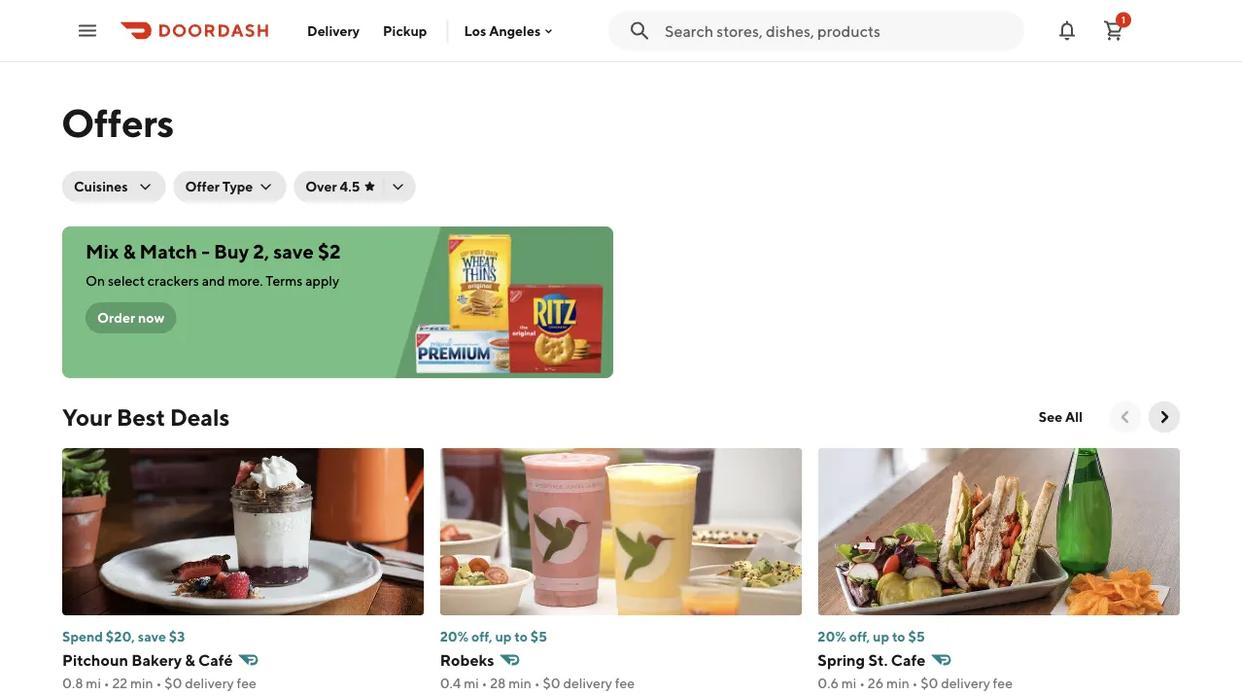 Task type: locate. For each thing, give the bounding box(es) containing it.
$0
[[164, 675, 182, 691], [543, 675, 561, 691], [921, 675, 938, 691]]

off, up spring st. cafe
[[849, 628, 870, 644]]

up up 28
[[495, 628, 512, 644]]

0 vertical spatial save
[[273, 240, 314, 263]]

Store search: begin typing to search for stores available on DoorDash text field
[[665, 20, 1013, 41]]

$0 down cafe
[[921, 675, 938, 691]]

2 horizontal spatial min
[[887, 675, 910, 691]]

2 min from the left
[[509, 675, 532, 691]]

2 to from the left
[[892, 628, 906, 644]]

mi
[[86, 675, 101, 691], [464, 675, 479, 691], [842, 675, 857, 691]]

2 horizontal spatial mi
[[842, 675, 857, 691]]

buy
[[214, 240, 249, 263]]

apply
[[305, 273, 339, 289]]

1 off, from the left
[[471, 628, 492, 644]]

on
[[86, 273, 105, 289]]

0 horizontal spatial to
[[515, 628, 528, 644]]

$5 for spring st. cafe
[[908, 628, 925, 644]]

& left the café
[[185, 651, 195, 669]]

& right 'mix'
[[123, 240, 136, 263]]

20%
[[440, 628, 469, 644], [818, 628, 846, 644]]

$2
[[318, 240, 341, 263]]

1 horizontal spatial save
[[273, 240, 314, 263]]

2 horizontal spatial fee
[[993, 675, 1013, 691]]

1 horizontal spatial $5
[[908, 628, 925, 644]]

$0 right 28
[[543, 675, 561, 691]]

1 vertical spatial save
[[138, 628, 166, 644]]

0 horizontal spatial 20% off, up to $5
[[440, 628, 547, 644]]

$5 up 0.4 mi • 28 min • $0 delivery fee
[[531, 628, 547, 644]]

to
[[515, 628, 528, 644], [892, 628, 906, 644]]

3 min from the left
[[887, 675, 910, 691]]

café
[[198, 651, 233, 669]]

0 horizontal spatial mi
[[86, 675, 101, 691]]

0 horizontal spatial 20%
[[440, 628, 469, 644]]

1 fee from the left
[[237, 675, 257, 691]]

fee for spring st. cafe
[[993, 675, 1013, 691]]

off, up robeks
[[471, 628, 492, 644]]

$0 down 'bakery'
[[164, 675, 182, 691]]

1 horizontal spatial mi
[[464, 675, 479, 691]]

1 20% off, up to $5 from the left
[[440, 628, 547, 644]]

$5 up cafe
[[908, 628, 925, 644]]

•
[[104, 675, 109, 691], [156, 675, 162, 691], [482, 675, 487, 691], [534, 675, 540, 691], [859, 675, 865, 691], [912, 675, 918, 691]]

offer
[[185, 178, 220, 194]]

mi right 0.4
[[464, 675, 479, 691]]

0 horizontal spatial &
[[123, 240, 136, 263]]

&
[[123, 240, 136, 263], [185, 651, 195, 669]]

& inside mix & match - buy 2, save $2 on select crackers and more. terms apply
[[123, 240, 136, 263]]

1 • from the left
[[104, 675, 109, 691]]

1 horizontal spatial up
[[873, 628, 890, 644]]

offers
[[61, 99, 174, 145]]

1 horizontal spatial fee
[[615, 675, 635, 691]]

1 horizontal spatial &
[[185, 651, 195, 669]]

see
[[1039, 409, 1063, 425]]

mi right 0.6
[[842, 675, 857, 691]]

1 delivery from the left
[[185, 675, 234, 691]]

st.
[[869, 651, 888, 669]]

1 mi from the left
[[86, 675, 101, 691]]

$0 for robeks
[[543, 675, 561, 691]]

to for spring st. cafe
[[892, 628, 906, 644]]

min right 22
[[130, 675, 153, 691]]

save inside mix & match - buy 2, save $2 on select crackers and more. terms apply
[[273, 240, 314, 263]]

mi right 0.8
[[86, 675, 101, 691]]

offer type
[[185, 178, 253, 194]]

0 horizontal spatial $0
[[164, 675, 182, 691]]

3 $0 from the left
[[921, 675, 938, 691]]

mi for robeks
[[464, 675, 479, 691]]

1
[[1122, 14, 1126, 25]]

robeks
[[440, 651, 494, 669]]

best
[[116, 403, 165, 431]]

20% for spring st. cafe
[[818, 628, 846, 644]]

0 horizontal spatial min
[[130, 675, 153, 691]]

1 horizontal spatial 20%
[[818, 628, 846, 644]]

1 $5 from the left
[[531, 628, 547, 644]]

delivery for pitchoun bakery & café
[[185, 675, 234, 691]]

$20,
[[106, 628, 135, 644]]

20% off, up to $5 for spring st. cafe
[[818, 628, 925, 644]]

$0 for pitchoun bakery & café
[[164, 675, 182, 691]]

• down 'bakery'
[[156, 675, 162, 691]]

your best deals link
[[62, 401, 230, 433]]

2 20% from the left
[[818, 628, 846, 644]]

pitchoun bakery & café
[[62, 651, 233, 669]]

2 mi from the left
[[464, 675, 479, 691]]

1 min from the left
[[130, 675, 153, 691]]

1 horizontal spatial off,
[[849, 628, 870, 644]]

see all link
[[1027, 401, 1095, 433]]

20% off, up to $5 up spring st. cafe
[[818, 628, 925, 644]]

20% for robeks
[[440, 628, 469, 644]]

2 delivery from the left
[[563, 675, 612, 691]]

over
[[305, 178, 337, 194]]

1 horizontal spatial min
[[509, 675, 532, 691]]

spend
[[62, 628, 103, 644]]

20% up the spring
[[818, 628, 846, 644]]

off,
[[471, 628, 492, 644], [849, 628, 870, 644]]

spend $20, save $3
[[62, 628, 185, 644]]

los
[[464, 23, 486, 39]]

26
[[868, 675, 884, 691]]

match
[[140, 240, 197, 263]]

min right 26
[[887, 675, 910, 691]]

to up 0.4 mi • 28 min • $0 delivery fee
[[515, 628, 528, 644]]

1 horizontal spatial to
[[892, 628, 906, 644]]

• left 26
[[859, 675, 865, 691]]

1 20% from the left
[[440, 628, 469, 644]]

$5
[[531, 628, 547, 644], [908, 628, 925, 644]]

• left 22
[[104, 675, 109, 691]]

pickup button
[[371, 15, 439, 46]]

20% off, up to $5 for robeks
[[440, 628, 547, 644]]

min right 28
[[509, 675, 532, 691]]

0 horizontal spatial off,
[[471, 628, 492, 644]]

save up "terms"
[[273, 240, 314, 263]]

• down cafe
[[912, 675, 918, 691]]

0 horizontal spatial $5
[[531, 628, 547, 644]]

2 20% off, up to $5 from the left
[[818, 628, 925, 644]]

20% off, up to $5
[[440, 628, 547, 644], [818, 628, 925, 644]]

deals
[[170, 403, 230, 431]]

delivery right 26
[[941, 675, 990, 691]]

cuisines button
[[62, 171, 166, 202]]

0 horizontal spatial delivery
[[185, 675, 234, 691]]

2 $0 from the left
[[543, 675, 561, 691]]

1 $0 from the left
[[164, 675, 182, 691]]

mix
[[86, 240, 119, 263]]

3 delivery from the left
[[941, 675, 990, 691]]

2 off, from the left
[[849, 628, 870, 644]]

20% off, up to $5 up robeks
[[440, 628, 547, 644]]

fee
[[237, 675, 257, 691], [615, 675, 635, 691], [993, 675, 1013, 691]]

1 horizontal spatial 20% off, up to $5
[[818, 628, 925, 644]]

2 horizontal spatial $0
[[921, 675, 938, 691]]

delivery for spring st. cafe
[[941, 675, 990, 691]]

save
[[273, 240, 314, 263], [138, 628, 166, 644]]

3 fee from the left
[[993, 675, 1013, 691]]

• right 28
[[534, 675, 540, 691]]

notification bell image
[[1056, 19, 1079, 42]]

$3
[[169, 628, 185, 644]]

more.
[[228, 273, 263, 289]]

5 • from the left
[[859, 675, 865, 691]]

cafe
[[891, 651, 926, 669]]

1 horizontal spatial delivery
[[563, 675, 612, 691]]

up up st.
[[873, 628, 890, 644]]

all
[[1065, 409, 1083, 425]]

1 horizontal spatial $0
[[543, 675, 561, 691]]

delivery right 28
[[563, 675, 612, 691]]

28
[[490, 675, 506, 691]]

3 mi from the left
[[842, 675, 857, 691]]

open menu image
[[76, 19, 99, 42]]

up
[[495, 628, 512, 644], [873, 628, 890, 644]]

order
[[97, 310, 135, 326]]

0 vertical spatial &
[[123, 240, 136, 263]]

• left 28
[[482, 675, 487, 691]]

1 up from the left
[[495, 628, 512, 644]]

1 button
[[1095, 11, 1133, 50]]

delivery down the café
[[185, 675, 234, 691]]

2 $5 from the left
[[908, 628, 925, 644]]

0.8
[[62, 675, 83, 691]]

save up pitchoun bakery & café on the left bottom of the page
[[138, 628, 166, 644]]

0 horizontal spatial up
[[495, 628, 512, 644]]

delivery
[[185, 675, 234, 691], [563, 675, 612, 691], [941, 675, 990, 691]]

2 fee from the left
[[615, 675, 635, 691]]

1 to from the left
[[515, 628, 528, 644]]

order now
[[97, 310, 165, 326]]

min for robeks
[[509, 675, 532, 691]]

0 horizontal spatial fee
[[237, 675, 257, 691]]

20% up robeks
[[440, 628, 469, 644]]

2 horizontal spatial delivery
[[941, 675, 990, 691]]

2 up from the left
[[873, 628, 890, 644]]

min
[[130, 675, 153, 691], [509, 675, 532, 691], [887, 675, 910, 691]]

offer type button
[[173, 171, 286, 202]]

to up cafe
[[892, 628, 906, 644]]

pitchoun
[[62, 651, 128, 669]]



Task type: vqa. For each thing, say whether or not it's contained in the screenshot.
"items"
no



Task type: describe. For each thing, give the bounding box(es) containing it.
delivery
[[307, 22, 360, 38]]

$5 for robeks
[[531, 628, 547, 644]]

fee for pitchoun bakery & café
[[237, 675, 257, 691]]

4 • from the left
[[534, 675, 540, 691]]

0.6
[[818, 675, 839, 691]]

delivery for robeks
[[563, 675, 612, 691]]

4.5
[[340, 178, 360, 194]]

3 • from the left
[[482, 675, 487, 691]]

pickup
[[383, 22, 427, 38]]

$0 for spring st. cafe
[[921, 675, 938, 691]]

spring st. cafe
[[818, 651, 926, 669]]

off, for spring st. cafe
[[849, 628, 870, 644]]

terms
[[266, 273, 303, 289]]

fee for robeks
[[615, 675, 635, 691]]

mi for pitchoun bakery & café
[[86, 675, 101, 691]]

mix & match - buy 2, save $2 on select crackers and more. terms apply
[[86, 240, 341, 289]]

up for spring st. cafe
[[873, 628, 890, 644]]

mi for spring st. cafe
[[842, 675, 857, 691]]

up for robeks
[[495, 628, 512, 644]]

and
[[202, 273, 225, 289]]

bakery
[[131, 651, 182, 669]]

spring
[[818, 651, 865, 669]]

-
[[201, 240, 210, 263]]

your best deals
[[62, 403, 230, 431]]

1 items, open order cart image
[[1102, 19, 1126, 42]]

los angeles button
[[464, 23, 556, 39]]

off, for robeks
[[471, 628, 492, 644]]

min for spring st. cafe
[[887, 675, 910, 691]]

crackers
[[148, 273, 199, 289]]

type
[[222, 178, 253, 194]]

previous button of carousel image
[[1116, 407, 1135, 427]]

0.6 mi • 26 min • $0 delivery fee
[[818, 675, 1013, 691]]

6 • from the left
[[912, 675, 918, 691]]

order now button
[[86, 302, 176, 333]]

over 4.5 button
[[294, 171, 415, 202]]

2,
[[253, 240, 269, 263]]

now
[[138, 310, 165, 326]]

2 • from the left
[[156, 675, 162, 691]]

cuisines
[[74, 178, 128, 194]]

los angeles
[[464, 23, 541, 39]]

0 horizontal spatial save
[[138, 628, 166, 644]]

0.4 mi • 28 min • $0 delivery fee
[[440, 675, 635, 691]]

delivery button
[[296, 15, 371, 46]]

your
[[62, 403, 112, 431]]

next button of carousel image
[[1155, 407, 1174, 427]]

22
[[112, 675, 128, 691]]

select
[[108, 273, 145, 289]]

to for robeks
[[515, 628, 528, 644]]

angeles
[[489, 23, 541, 39]]

0.4
[[440, 675, 461, 691]]

0.8 mi • 22 min • $0 delivery fee
[[62, 675, 257, 691]]

over 4.5
[[305, 178, 360, 194]]

min for pitchoun bakery & café
[[130, 675, 153, 691]]

see all
[[1039, 409, 1083, 425]]

1 vertical spatial &
[[185, 651, 195, 669]]



